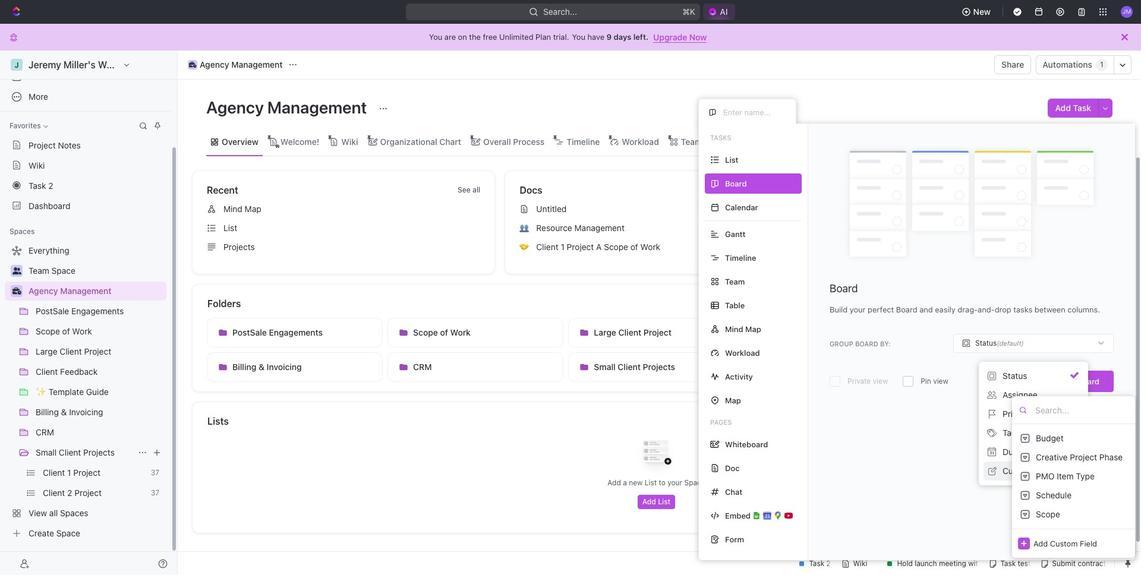 Task type: describe. For each thing, give the bounding box(es) containing it.
client inside tree
[[59, 448, 81, 458]]

budget button
[[1018, 429, 1131, 448]]

organizational
[[380, 137, 438, 147]]

0 horizontal spatial list link
[[202, 219, 490, 238]]

scope for scope of work
[[413, 328, 438, 338]]

1 horizontal spatial map
[[726, 396, 742, 405]]

attach
[[998, 228, 1021, 238]]

0 vertical spatial map
[[245, 204, 262, 214]]

process
[[513, 137, 545, 147]]

wiki inside sidebar navigation
[[29, 160, 45, 170]]

creative
[[1037, 453, 1069, 463]]

billing & invoicing
[[233, 362, 302, 372]]

overall process
[[484, 137, 545, 147]]

you are on the free unlimited plan trial. you have 9 days left. upgrade now
[[429, 32, 707, 42]]

billing & invoicing button
[[207, 353, 383, 382]]

upgrade
[[654, 32, 688, 42]]

1 you from the left
[[429, 32, 443, 42]]

project down folders 'button'
[[644, 328, 672, 338]]

0 vertical spatial of
[[631, 242, 639, 252]]

task
[[1074, 103, 1092, 113]]

new button
[[957, 2, 999, 21]]

recent
[[207, 185, 238, 196]]

✨ template guide
[[956, 328, 1031, 338]]

docs
[[520, 185, 543, 196]]

share
[[1002, 59, 1025, 70]]

overview link
[[219, 134, 259, 150]]

agency management link inside tree
[[29, 282, 164, 301]]

all for 2nd see all button from the left
[[769, 186, 777, 194]]

schedule
[[1037, 491, 1072, 501]]

folders
[[208, 299, 241, 309]]

small client projects inside small client projects button
[[594, 362, 676, 372]]

0 vertical spatial custom
[[1003, 466, 1033, 476]]

list inside add list button
[[659, 498, 671, 507]]

due date button
[[984, 443, 1084, 462]]

postsale engagements button
[[207, 318, 383, 348]]

add for add list
[[643, 498, 657, 507]]

list up calendar
[[726, 155, 739, 164]]

1 vertical spatial workload
[[726, 348, 761, 358]]

assignee button
[[984, 386, 1084, 405]]

resource management
[[537, 223, 625, 233]]

type
[[1077, 472, 1096, 482]]

status for status
[[1003, 371, 1028, 381]]

free
[[483, 32, 498, 42]]

resources button
[[833, 183, 1091, 197]]

0 vertical spatial agency management
[[200, 59, 283, 70]]

engagements
[[269, 328, 323, 338]]

scope of work button
[[388, 318, 564, 348]]

0 vertical spatial agency management link
[[185, 58, 286, 72]]

unlimited
[[500, 32, 534, 42]]

large
[[594, 328, 617, 338]]

custom field button
[[984, 462, 1084, 481]]

postsale engagements
[[233, 328, 323, 338]]

1 horizontal spatial mind map
[[726, 324, 762, 334]]

Enter name... field
[[723, 107, 787, 118]]

9
[[607, 32, 612, 42]]

0 vertical spatial agency
[[200, 59, 229, 70]]

0 vertical spatial scope
[[604, 242, 629, 252]]

1 vertical spatial agency
[[206, 98, 264, 117]]

lists button
[[207, 415, 1107, 429]]

0 vertical spatial timeline
[[567, 137, 600, 147]]

client 1 project a scope of work
[[537, 242, 661, 252]]

✨ template guide button
[[931, 318, 1107, 348]]

0 vertical spatial 1
[[1101, 60, 1104, 69]]

share button
[[995, 55, 1032, 74]]

pmo item type
[[1037, 472, 1096, 482]]

on
[[458, 32, 467, 42]]

1 horizontal spatial to
[[989, 228, 996, 238]]

the
[[469, 32, 481, 42]]

1 see all button from the left
[[453, 183, 486, 197]]

team link
[[679, 134, 703, 150]]

0 vertical spatial wiki
[[342, 137, 358, 147]]

Search... text field
[[1036, 401, 1130, 419]]

1 vertical spatial mind
[[726, 324, 744, 334]]

welcome!
[[281, 137, 320, 147]]

small client projects inside small client projects link
[[36, 448, 115, 458]]

tags button
[[984, 424, 1084, 443]]

‎task 2
[[29, 181, 53, 191]]

status (default)
[[976, 339, 1025, 348]]

project inside sidebar navigation
[[29, 140, 56, 150]]

0 horizontal spatial 1
[[561, 242, 565, 252]]

space
[[685, 479, 706, 488]]

new
[[974, 7, 992, 17]]

now
[[690, 32, 707, 42]]

🤝
[[520, 243, 530, 252]]

due date
[[1003, 447, 1038, 457]]

favorites
[[10, 121, 41, 130]]

agency management inside tree
[[29, 286, 112, 296]]

0 vertical spatial team
[[682, 137, 703, 147]]

group
[[830, 340, 854, 348]]

invoicing
[[267, 362, 302, 372]]

sidebar navigation
[[0, 51, 178, 576]]

1 horizontal spatial board
[[1079, 377, 1100, 387]]

1 horizontal spatial business time image
[[189, 62, 196, 68]]

work inside the scope of work button
[[451, 328, 471, 338]]

lists
[[208, 416, 229, 427]]

group board by:
[[830, 340, 891, 348]]

add custom field button
[[1013, 529, 1136, 559]]

add for add custom field
[[1034, 539, 1049, 549]]

assignee
[[1003, 390, 1038, 400]]

projects link
[[202, 238, 490, 257]]

overview
[[222, 137, 259, 147]]

doc
[[726, 464, 740, 473]]

client feedback button
[[750, 318, 926, 348]]

projects inside tree
[[83, 448, 115, 458]]

a
[[623, 479, 627, 488]]

project notes
[[29, 140, 81, 150]]

date
[[1021, 447, 1038, 457]]

creative project phase
[[1037, 453, 1124, 463]]

✨
[[956, 328, 967, 338]]

0 vertical spatial wiki link
[[339, 134, 358, 150]]

priority button
[[984, 405, 1084, 424]]



Task type: locate. For each thing, give the bounding box(es) containing it.
timeline down gantt
[[726, 253, 757, 263]]

mind down recent at the left top
[[224, 204, 243, 214]]

0 horizontal spatial team
[[682, 137, 703, 147]]

1 horizontal spatial 1
[[1101, 60, 1104, 69]]

0 horizontal spatial work
[[451, 328, 471, 338]]

1 horizontal spatial mind
[[726, 324, 744, 334]]

list right new
[[645, 479, 657, 488]]

1 down resource at top
[[561, 242, 565, 252]]

2 vertical spatial projects
[[83, 448, 115, 458]]

by:
[[881, 340, 891, 348]]

see all button down chart at the left top
[[453, 183, 486, 197]]

1 see from the left
[[458, 186, 471, 194]]

project up type
[[1071, 453, 1098, 463]]

1 vertical spatial of
[[440, 328, 448, 338]]

tree inside sidebar navigation
[[5, 241, 167, 544]]

1 vertical spatial work
[[451, 328, 471, 338]]

see all button up calendar
[[750, 183, 782, 197]]

you left "have"
[[572, 32, 586, 42]]

2 horizontal spatial map
[[746, 324, 762, 334]]

add
[[1056, 103, 1072, 113], [1062, 377, 1076, 387], [608, 479, 621, 488], [643, 498, 657, 507], [1034, 539, 1049, 549]]

0 horizontal spatial see all button
[[453, 183, 486, 197]]

2 see from the left
[[754, 186, 767, 194]]

2 vertical spatial agency
[[29, 286, 58, 296]]

pmo item type button
[[1018, 468, 1131, 487]]

project notes link
[[5, 136, 167, 155]]

billing
[[233, 362, 257, 372]]

1 vertical spatial mind map
[[726, 324, 762, 334]]

no lists icon. image
[[633, 431, 681, 479]]

1 right automations
[[1101, 60, 1104, 69]]

template
[[969, 328, 1005, 338]]

crm
[[413, 362, 432, 372]]

to left your
[[659, 479, 666, 488]]

1 vertical spatial scope
[[413, 328, 438, 338]]

schedule button
[[1018, 487, 1131, 506]]

add for add task
[[1056, 103, 1072, 113]]

client feedback
[[775, 328, 839, 338]]

1 horizontal spatial see
[[754, 186, 767, 194]]

workload up the 'activity'
[[726, 348, 761, 358]]

drop
[[934, 228, 951, 238]]

1 vertical spatial business time image
[[12, 288, 21, 295]]

budget
[[1037, 434, 1064, 444]]

guide
[[1008, 328, 1031, 338]]

0 horizontal spatial mind map
[[224, 204, 262, 214]]

add up the search... text field
[[1062, 377, 1076, 387]]

see all for first see all button from the left
[[458, 186, 481, 194]]

wiki link
[[339, 134, 358, 150], [5, 156, 167, 175]]

untitled link
[[515, 200, 803, 219]]

untitled
[[537, 204, 567, 214]]

1 horizontal spatial see all button
[[750, 183, 782, 197]]

2 see all button from the left
[[750, 183, 782, 197]]

1 vertical spatial field
[[1081, 539, 1098, 549]]

2 horizontal spatial scope
[[1037, 510, 1061, 520]]

wiki link right welcome!
[[339, 134, 358, 150]]

add task
[[1056, 103, 1092, 113]]

1 horizontal spatial work
[[641, 242, 661, 252]]

1 vertical spatial wiki
[[29, 160, 45, 170]]

projects inside 'link'
[[224, 242, 255, 252]]

management inside tree
[[60, 286, 112, 296]]

business time image inside tree
[[12, 288, 21, 295]]

automations
[[1044, 59, 1093, 70]]

business time image
[[189, 62, 196, 68], [12, 288, 21, 295]]

0 vertical spatial field
[[1035, 466, 1054, 476]]

0 vertical spatial board
[[830, 283, 859, 295]]

small inside tree
[[36, 448, 57, 458]]

0 vertical spatial to
[[989, 228, 996, 238]]

scope button
[[1018, 506, 1131, 525]]

left.
[[634, 32, 649, 42]]

list down recent at the left top
[[224, 223, 237, 233]]

here
[[970, 228, 986, 238]]

team up table
[[726, 277, 745, 286]]

feedback
[[800, 328, 839, 338]]

0 vertical spatial workload
[[622, 137, 660, 147]]

tree
[[5, 241, 167, 544]]

1 horizontal spatial status
[[1003, 371, 1028, 381]]

work
[[641, 242, 661, 252], [451, 328, 471, 338]]

1 vertical spatial list link
[[202, 219, 490, 238]]

1 vertical spatial projects
[[643, 362, 676, 372]]

scope right a
[[604, 242, 629, 252]]

add for add board
[[1062, 377, 1076, 387]]

see all for 2nd see all button from the left
[[754, 186, 777, 194]]

status inside button
[[1003, 371, 1028, 381]]

1 horizontal spatial team
[[726, 277, 745, 286]]

0 horizontal spatial see all
[[458, 186, 481, 194]]

1 horizontal spatial custom
[[1051, 539, 1079, 549]]

small client projects button
[[569, 353, 745, 382]]

2 all from the left
[[769, 186, 777, 194]]

1 vertical spatial custom
[[1051, 539, 1079, 549]]

2 you from the left
[[572, 32, 586, 42]]

2 vertical spatial agency management
[[29, 286, 112, 296]]

0 vertical spatial small client projects
[[594, 362, 676, 372]]

list down add a new list to your space
[[659, 498, 671, 507]]

dashboards
[[29, 71, 75, 81]]

0 vertical spatial business time image
[[189, 62, 196, 68]]

field down creative
[[1035, 466, 1054, 476]]

mind map down table
[[726, 324, 762, 334]]

custom down the scope button
[[1051, 539, 1079, 549]]

see all up calendar
[[754, 186, 777, 194]]

0 horizontal spatial custom
[[1003, 466, 1033, 476]]

mind down table
[[726, 324, 744, 334]]

you
[[429, 32, 443, 42], [572, 32, 586, 42]]

0 horizontal spatial wiki link
[[5, 156, 167, 175]]

0 horizontal spatial all
[[473, 186, 481, 194]]

board up client feedback button
[[830, 283, 859, 295]]

gantt
[[726, 229, 746, 239]]

0 vertical spatial list link
[[722, 134, 739, 150]]

of inside button
[[440, 328, 448, 338]]

wiki right welcome!
[[342, 137, 358, 147]]

of right a
[[631, 242, 639, 252]]

project down favorites button
[[29, 140, 56, 150]]

status for status (default)
[[976, 339, 998, 348]]

⌘k
[[683, 7, 696, 17]]

1 vertical spatial map
[[746, 324, 762, 334]]

project
[[29, 140, 56, 150], [567, 242, 594, 252], [644, 328, 672, 338], [1071, 453, 1098, 463]]

days
[[614, 32, 632, 42]]

form
[[726, 535, 745, 545]]

tags
[[1003, 428, 1021, 438]]

mind map inside mind map link
[[224, 204, 262, 214]]

custom field
[[1003, 466, 1054, 476]]

creative project phase button
[[1018, 448, 1131, 468]]

work up crm button
[[451, 328, 471, 338]]

drop files here to attach
[[934, 228, 1021, 238]]

all
[[473, 186, 481, 194], [769, 186, 777, 194]]

files
[[953, 228, 968, 238]]

notes
[[58, 140, 81, 150]]

(default)
[[998, 340, 1025, 347]]

1 vertical spatial agency management link
[[29, 282, 164, 301]]

status up assignee
[[1003, 371, 1028, 381]]

mind map link
[[202, 200, 490, 219]]

add down add a new list to your space
[[643, 498, 657, 507]]

to right here
[[989, 228, 996, 238]]

mind map down recent at the left top
[[224, 204, 262, 214]]

new
[[629, 479, 643, 488]]

client
[[537, 242, 559, 252], [619, 328, 642, 338], [775, 328, 798, 338], [618, 362, 641, 372], [59, 448, 81, 458]]

large client project
[[594, 328, 672, 338]]

0 horizontal spatial scope
[[413, 328, 438, 338]]

add list button
[[638, 495, 676, 510]]

projects inside button
[[643, 362, 676, 372]]

1 horizontal spatial field
[[1081, 539, 1098, 549]]

see
[[458, 186, 471, 194], [754, 186, 767, 194]]

workload
[[622, 137, 660, 147], [726, 348, 761, 358]]

see all
[[458, 186, 481, 194], [754, 186, 777, 194]]

0 horizontal spatial you
[[429, 32, 443, 42]]

status button
[[984, 367, 1084, 386]]

see down chart at the left top
[[458, 186, 471, 194]]

1 vertical spatial small
[[36, 448, 57, 458]]

a
[[597, 242, 602, 252]]

scope for scope
[[1037, 510, 1061, 520]]

workload left the "team" link
[[622, 137, 660, 147]]

timeline link
[[565, 134, 600, 150]]

1 horizontal spatial agency management link
[[185, 58, 286, 72]]

1 horizontal spatial projects
[[224, 242, 255, 252]]

see all button
[[453, 183, 486, 197], [750, 183, 782, 197]]

tree containing agency management
[[5, 241, 167, 544]]

add inside dropdown button
[[1034, 539, 1049, 549]]

👥
[[520, 224, 530, 233]]

custom down due date
[[1003, 466, 1033, 476]]

0 horizontal spatial map
[[245, 204, 262, 214]]

0 horizontal spatial to
[[659, 479, 666, 488]]

1 horizontal spatial small client projects
[[594, 362, 676, 372]]

status down template
[[976, 339, 998, 348]]

you left are
[[429, 32, 443, 42]]

of
[[631, 242, 639, 252], [440, 328, 448, 338]]

1 horizontal spatial see all
[[754, 186, 777, 194]]

folders button
[[207, 297, 1091, 311]]

0 vertical spatial mind
[[224, 204, 243, 214]]

scope up crm
[[413, 328, 438, 338]]

see all down chart at the left top
[[458, 186, 481, 194]]

1 vertical spatial status
[[1003, 371, 1028, 381]]

1
[[1101, 60, 1104, 69], [561, 242, 565, 252]]

of up crm button
[[440, 328, 448, 338]]

add left task
[[1056, 103, 1072, 113]]

0 vertical spatial projects
[[224, 242, 255, 252]]

project left a
[[567, 242, 594, 252]]

board
[[856, 340, 879, 348]]

pmo
[[1037, 472, 1055, 482]]

0 horizontal spatial mind
[[224, 204, 243, 214]]

timeline
[[567, 137, 600, 147], [726, 253, 757, 263]]

0 horizontal spatial business time image
[[12, 288, 21, 295]]

0 horizontal spatial field
[[1035, 466, 1054, 476]]

team right workload link
[[682, 137, 703, 147]]

0 horizontal spatial agency management link
[[29, 282, 164, 301]]

1 horizontal spatial workload
[[726, 348, 761, 358]]

2 vertical spatial scope
[[1037, 510, 1061, 520]]

1 horizontal spatial you
[[572, 32, 586, 42]]

1 vertical spatial team
[[726, 277, 745, 286]]

1 see all from the left
[[458, 186, 481, 194]]

‎task 2 link
[[5, 176, 167, 195]]

overall
[[484, 137, 511, 147]]

0 vertical spatial status
[[976, 339, 998, 348]]

add left a
[[608, 479, 621, 488]]

add board
[[1062, 377, 1100, 387]]

1 horizontal spatial of
[[631, 242, 639, 252]]

1 vertical spatial wiki link
[[5, 156, 167, 175]]

activity
[[726, 372, 753, 382]]

1 vertical spatial to
[[659, 479, 666, 488]]

0 vertical spatial small
[[594, 362, 616, 372]]

see up calendar
[[754, 186, 767, 194]]

1 vertical spatial agency management
[[206, 98, 371, 117]]

dashboard
[[29, 201, 70, 211]]

management
[[231, 59, 283, 70], [268, 98, 367, 117], [575, 223, 625, 233], [60, 286, 112, 296]]

1 horizontal spatial timeline
[[726, 253, 757, 263]]

work down the untitled link
[[641, 242, 661, 252]]

1 horizontal spatial list link
[[722, 134, 739, 150]]

add for add a new list to your space
[[608, 479, 621, 488]]

0 horizontal spatial see
[[458, 186, 471, 194]]

crm button
[[388, 353, 564, 382]]

1 all from the left
[[473, 186, 481, 194]]

0 horizontal spatial of
[[440, 328, 448, 338]]

2 vertical spatial map
[[726, 396, 742, 405]]

all for first see all button from the left
[[473, 186, 481, 194]]

1 vertical spatial board
[[1079, 377, 1100, 387]]

2 see all from the left
[[754, 186, 777, 194]]

0 horizontal spatial workload
[[622, 137, 660, 147]]

timeline right process on the top of page
[[567, 137, 600, 147]]

field down the scope button
[[1081, 539, 1098, 549]]

add custom field
[[1034, 539, 1098, 549]]

agency management
[[200, 59, 283, 70], [206, 98, 371, 117], [29, 286, 112, 296]]

0 vertical spatial work
[[641, 242, 661, 252]]

list down enter name... field
[[725, 137, 739, 147]]

1 vertical spatial timeline
[[726, 253, 757, 263]]

postsale
[[233, 328, 267, 338]]

add down the scope button
[[1034, 539, 1049, 549]]

board up the search... text field
[[1079, 377, 1100, 387]]

wiki link up ‎task 2 link
[[5, 156, 167, 175]]

whiteboard
[[726, 440, 769, 449]]

wiki up the ‎task
[[29, 160, 45, 170]]

map
[[245, 204, 262, 214], [746, 324, 762, 334], [726, 396, 742, 405]]

1 horizontal spatial wiki
[[342, 137, 358, 147]]

agency inside tree
[[29, 286, 58, 296]]

to
[[989, 228, 996, 238], [659, 479, 666, 488]]

scope down schedule
[[1037, 510, 1061, 520]]

organizational chart
[[380, 137, 462, 147]]

wiki
[[342, 137, 358, 147], [29, 160, 45, 170]]

small inside button
[[594, 362, 616, 372]]

calendar
[[726, 203, 759, 212]]

small
[[594, 362, 616, 372], [36, 448, 57, 458]]

0 horizontal spatial small
[[36, 448, 57, 458]]

add list
[[643, 498, 671, 507]]

overall process link
[[481, 134, 545, 150]]

chat
[[726, 487, 743, 497]]

2 horizontal spatial projects
[[643, 362, 676, 372]]

phase
[[1100, 453, 1124, 463]]

dashboard link
[[5, 196, 167, 215]]

0 horizontal spatial timeline
[[567, 137, 600, 147]]

0 horizontal spatial projects
[[83, 448, 115, 458]]



Task type: vqa. For each thing, say whether or not it's contained in the screenshot.
the rightmost LIST "link"
yes



